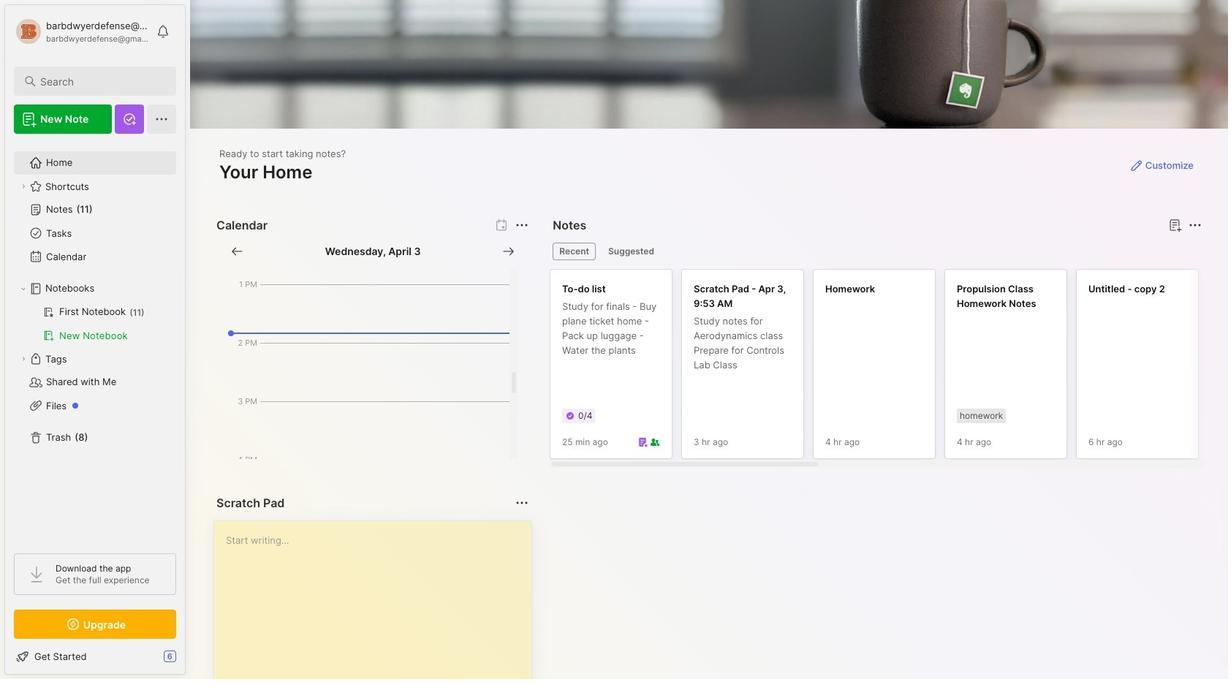 Task type: vqa. For each thing, say whether or not it's contained in the screenshot.
do
no



Task type: describe. For each thing, give the bounding box(es) containing it.
1 more actions image from the top
[[514, 216, 531, 234]]

more actions image
[[1187, 216, 1204, 234]]

group inside tree
[[14, 301, 176, 347]]

Account field
[[14, 17, 149, 46]]

2 tab from the left
[[602, 243, 661, 260]]

1 tab from the left
[[553, 243, 596, 260]]

tree inside main element
[[5, 143, 185, 540]]



Task type: locate. For each thing, give the bounding box(es) containing it.
2 more actions image from the top
[[514, 494, 531, 512]]

row group
[[550, 269, 1229, 468]]

tab list
[[553, 243, 1200, 260]]

None search field
[[40, 72, 163, 90]]

tab
[[553, 243, 596, 260], [602, 243, 661, 260]]

group
[[14, 301, 176, 347]]

Start writing… text field
[[226, 521, 531, 679]]

main element
[[0, 0, 190, 679]]

click to collapse image
[[185, 652, 196, 670]]

expand tags image
[[19, 355, 28, 363]]

0 vertical spatial more actions image
[[514, 216, 531, 234]]

1 vertical spatial more actions image
[[514, 494, 531, 512]]

tree
[[5, 143, 185, 540]]

0 horizontal spatial tab
[[553, 243, 596, 260]]

Choose date to view field
[[325, 244, 421, 259]]

1 horizontal spatial tab
[[602, 243, 661, 260]]

more actions image
[[514, 216, 531, 234], [514, 494, 531, 512]]

More actions field
[[512, 215, 533, 235], [1185, 215, 1206, 235], [512, 493, 533, 513]]

expand notebooks image
[[19, 284, 28, 293]]

none search field inside main element
[[40, 72, 163, 90]]

Search text field
[[40, 75, 163, 88]]

Help and Learning task checklist field
[[5, 645, 185, 668]]



